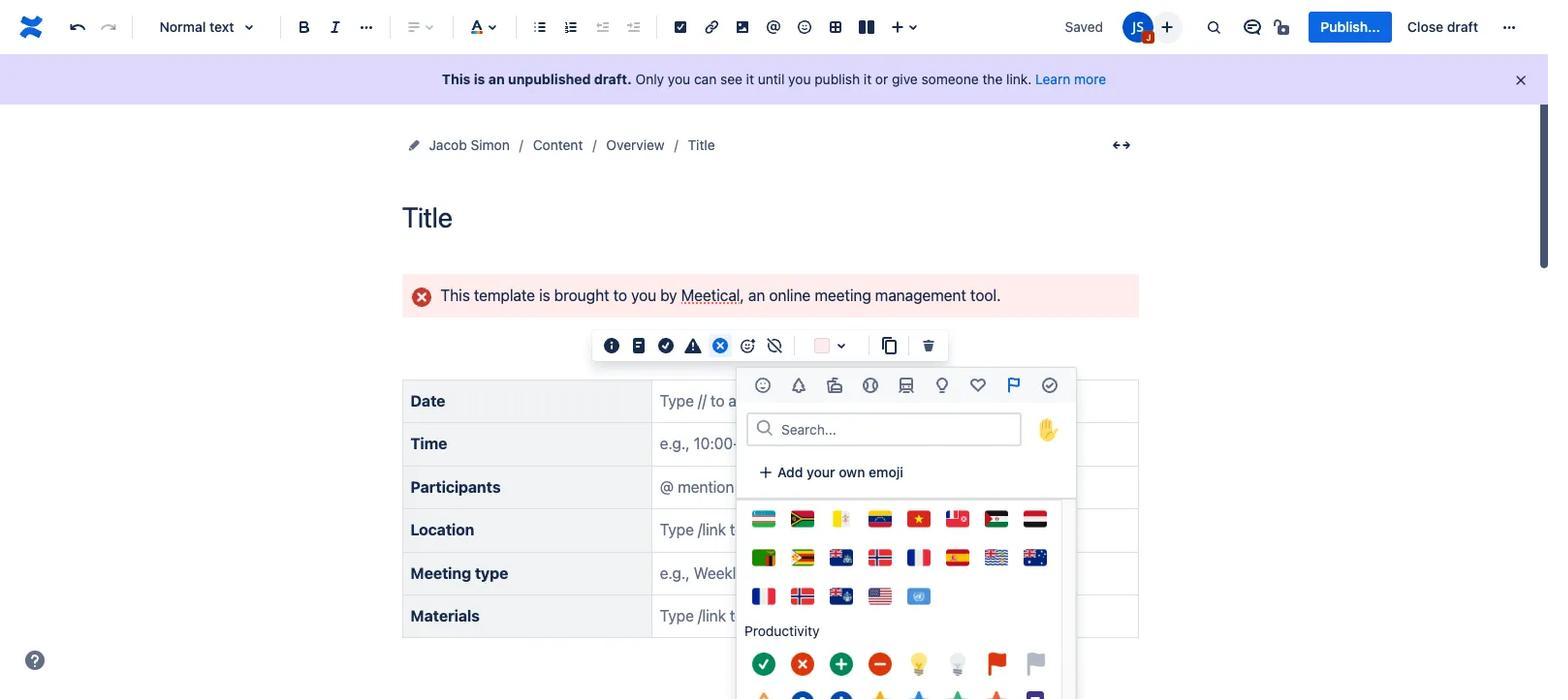 Task type: locate. For each thing, give the bounding box(es) containing it.
management
[[875, 287, 966, 304]]

0 vertical spatial this
[[442, 71, 470, 87]]

bullet list ⌘⇧8 image
[[528, 16, 552, 39]]

emoji
[[869, 464, 903, 481]]

normal text button
[[141, 6, 272, 48]]

title link
[[688, 134, 715, 157]]

nature image
[[787, 374, 810, 397]]

people image
[[751, 374, 774, 397]]

:flag_um: image
[[869, 585, 892, 609]]

emoji image
[[793, 16, 816, 39]]

an left online
[[748, 287, 765, 304]]

is
[[474, 71, 485, 87], [539, 287, 550, 304]]

normal text
[[159, 18, 234, 35]]

template
[[474, 287, 535, 304]]

note image
[[627, 334, 650, 358]]

:flag_sj: image
[[791, 585, 814, 609]]

only
[[635, 71, 664, 87]]

0 horizontal spatial is
[[474, 71, 485, 87]]

close draft button
[[1396, 12, 1490, 43]]

layouts image
[[855, 16, 878, 39]]

remove image
[[917, 334, 940, 358]]

is left brought
[[539, 287, 550, 304]]

time
[[411, 436, 447, 453]]

:united_nations: image
[[907, 585, 931, 609]]

help image
[[23, 649, 47, 673]]

it left or
[[864, 71, 872, 87]]

success image
[[654, 334, 678, 358]]

0 horizontal spatial it
[[746, 71, 754, 87]]

:flag_wf: image
[[946, 508, 969, 531]]

title
[[688, 137, 715, 153]]

you right until
[[788, 71, 811, 87]]

learn
[[1035, 71, 1070, 87]]

1 vertical spatial is
[[539, 287, 550, 304]]

productivity
[[744, 623, 820, 640]]

invite to edit image
[[1156, 15, 1179, 38]]

:flag_hm: image
[[1024, 547, 1047, 570]]

content
[[533, 137, 583, 153]]

2 horizontal spatial you
[[788, 71, 811, 87]]

this right panel error image
[[441, 287, 470, 304]]

an
[[488, 71, 505, 87], [748, 287, 765, 304]]

see
[[720, 71, 742, 87]]

:yellow_star: image
[[869, 692, 892, 700]]

more image
[[1498, 16, 1521, 39]]

:cross_mark: image
[[791, 653, 814, 677]]

1 horizontal spatial it
[[864, 71, 872, 87]]

overview
[[606, 137, 665, 153]]

publish
[[815, 71, 860, 87]]

you
[[668, 71, 690, 87], [788, 71, 811, 87], [631, 287, 656, 304]]

you right "to"
[[631, 287, 656, 304]]

meetical,
[[681, 287, 744, 304]]

0 horizontal spatial you
[[631, 287, 656, 304]]

1 vertical spatial this
[[441, 287, 470, 304]]

row
[[737, 462, 1061, 501]]

copy image
[[877, 334, 901, 358]]

symbols image
[[967, 374, 990, 397]]

until
[[758, 71, 785, 87]]

online
[[769, 287, 811, 304]]

info image
[[600, 334, 623, 358]]

make page full-width image
[[1109, 134, 1133, 157]]

travel & places image
[[895, 374, 918, 397]]

this for this is an unpublished draft. only you can see it until you publish it or give someone the link. learn more
[[442, 71, 470, 87]]

background color image
[[830, 334, 853, 358]]

:question_mark: image
[[791, 692, 814, 700]]

add your own emoji button
[[746, 458, 915, 489]]

you inside main content area, start typing to enter text. text field
[[631, 287, 656, 304]]

:plus: image
[[830, 653, 853, 677]]

objects image
[[931, 374, 954, 397]]

confluence image
[[16, 12, 47, 43], [16, 12, 47, 43]]

learn more link
[[1035, 71, 1106, 87]]

tool.
[[970, 287, 1001, 304]]

row inside productivity grid
[[737, 462, 1061, 501]]

this
[[442, 71, 470, 87], [441, 287, 470, 304]]

an left unpublished at the top left of the page
[[488, 71, 505, 87]]

meeting
[[411, 565, 471, 582]]

:minus: image
[[869, 653, 892, 677]]

can
[[694, 71, 717, 87]]

:flag_va: image
[[830, 508, 853, 531]]

Main content area, start typing to enter text. text field
[[390, 274, 1150, 700]]

you left can
[[668, 71, 690, 87]]

emojis actions and list panel tab panel
[[737, 403, 1076, 700]]

1 horizontal spatial an
[[748, 287, 765, 304]]

content link
[[533, 134, 583, 157]]

italic ⌘i image
[[324, 16, 347, 39]]

outdent ⇧tab image
[[590, 16, 614, 39]]

:flag_ve: image
[[869, 508, 892, 531]]

redo ⌘⇧z image
[[97, 16, 120, 39]]

:flag_on: image
[[985, 653, 1008, 677]]

materials
[[411, 608, 480, 625]]

food & drink image
[[823, 374, 846, 397]]

table image
[[824, 16, 847, 39]]

0 horizontal spatial an
[[488, 71, 505, 87]]

1 vertical spatial an
[[748, 287, 765, 304]]

this for this template is brought to you by meetical, an online meeting management tool.
[[441, 287, 470, 304]]

warning image
[[681, 334, 705, 358]]

editor add emoji image
[[736, 334, 759, 358]]

is up jacob simon
[[474, 71, 485, 87]]

close
[[1407, 18, 1444, 35]]

add your own emoji
[[777, 464, 903, 481]]

error image
[[709, 334, 732, 358]]

productivity grid
[[737, 462, 1076, 700]]

productivity image
[[1039, 374, 1062, 397]]

indent tab image
[[621, 16, 645, 39]]

:flag_vu: image
[[791, 508, 814, 531]]

no restrictions image
[[1272, 16, 1295, 39]]

participants
[[411, 479, 501, 496]]

emoji picker dialog
[[736, 367, 1077, 700]]

panel error image
[[410, 286, 433, 309]]

it
[[746, 71, 754, 87], [864, 71, 872, 87]]

this inside main content area, start typing to enter text. text field
[[441, 287, 470, 304]]

1 horizontal spatial is
[[539, 287, 550, 304]]

:flag_mf: image
[[752, 585, 775, 609]]

it right see on the left of page
[[746, 71, 754, 87]]

find and replace image
[[1202, 16, 1226, 39]]

this up jacob
[[442, 71, 470, 87]]



Task type: describe. For each thing, give the bounding box(es) containing it.
:warning: image
[[752, 692, 775, 700]]

:flag_ye: image
[[1024, 508, 1047, 531]]

more
[[1074, 71, 1106, 87]]

:raised_hand: image
[[1037, 418, 1060, 442]]

this is an unpublished draft. only you can see it until you publish it or give someone the link. learn more
[[442, 71, 1106, 87]]

2 it from the left
[[864, 71, 872, 87]]

undo ⌘z image
[[66, 16, 89, 39]]

meeting type
[[411, 565, 508, 582]]

:light_bulb_off: image
[[946, 653, 969, 677]]

:light_bulb_on: image
[[907, 653, 931, 677]]

add
[[777, 464, 803, 481]]

:note: image
[[1024, 692, 1047, 700]]

:flag_ta: image
[[830, 585, 853, 609]]

draft
[[1447, 18, 1478, 35]]

numbered list ⌘⇧7 image
[[559, 16, 583, 39]]

link.
[[1006, 71, 1032, 87]]

remove emoji image
[[763, 334, 786, 358]]

normal
[[159, 18, 206, 35]]

choose an emoji category tab list
[[737, 368, 1076, 403]]

bold ⌘b image
[[293, 16, 316, 39]]

:flag_zw: image
[[791, 547, 814, 570]]

your
[[807, 464, 835, 481]]

someone
[[921, 71, 979, 87]]

saved
[[1065, 18, 1103, 35]]

1 horizontal spatial you
[[668, 71, 690, 87]]

activity image
[[859, 374, 882, 397]]

add image, video, or file image
[[731, 16, 754, 39]]

this template is brought to you by meetical, an online meeting management tool.
[[441, 287, 1001, 304]]

:red_star: image
[[985, 692, 1008, 700]]

1 it from the left
[[746, 71, 754, 87]]

jacob simon image
[[1123, 12, 1154, 43]]

dismiss image
[[1513, 73, 1529, 88]]

or
[[875, 71, 888, 87]]

own
[[839, 464, 865, 481]]

:flag_uz: image
[[752, 508, 775, 531]]

by
[[660, 287, 677, 304]]

type
[[475, 565, 508, 582]]

:flag_vn: image
[[907, 508, 931, 531]]

:flag_ac: image
[[830, 547, 853, 570]]

0 vertical spatial is
[[474, 71, 485, 87]]

0 vertical spatial an
[[488, 71, 505, 87]]

action item image
[[669, 16, 692, 39]]

:flag_ea: image
[[946, 547, 969, 570]]

an inside main content area, start typing to enter text. text field
[[748, 287, 765, 304]]

meeting
[[815, 287, 871, 304]]

comment icon image
[[1241, 16, 1264, 39]]

link image
[[700, 16, 723, 39]]

:flag_bv: image
[[869, 547, 892, 570]]

:flag_cp: image
[[907, 547, 931, 570]]

move this page image
[[406, 138, 421, 153]]

text
[[209, 18, 234, 35]]

to
[[613, 287, 627, 304]]

:info: image
[[830, 692, 853, 700]]

the
[[982, 71, 1003, 87]]

Emoji name field
[[775, 416, 1020, 443]]

more formatting image
[[355, 16, 378, 39]]

jacob simon
[[429, 137, 510, 153]]

:blue_star: image
[[907, 692, 931, 700]]

unpublished
[[508, 71, 591, 87]]

is inside main content area, start typing to enter text. text field
[[539, 287, 550, 304]]

:check_mark: image
[[752, 653, 775, 677]]

jacob simon link
[[429, 134, 510, 157]]

give
[[892, 71, 918, 87]]

publish... button
[[1309, 12, 1392, 43]]

draft.
[[594, 71, 632, 87]]

brought
[[554, 287, 609, 304]]

mention image
[[762, 16, 785, 39]]

:flag_dg: image
[[985, 547, 1008, 570]]

:raised_hand: image
[[1031, 412, 1066, 447]]

date
[[411, 392, 445, 410]]

publish...
[[1321, 18, 1380, 35]]

close draft
[[1407, 18, 1478, 35]]

:flag_eh: image
[[985, 508, 1008, 531]]

overview link
[[606, 134, 665, 157]]

location
[[411, 522, 474, 539]]

:flag_off: image
[[1024, 653, 1047, 677]]

flags image
[[1003, 374, 1026, 397]]

:flag_zm: image
[[752, 547, 775, 570]]

Give this page a title text field
[[402, 202, 1139, 234]]

:green_star: image
[[946, 692, 969, 700]]

simon
[[471, 137, 510, 153]]

jacob
[[429, 137, 467, 153]]



Task type: vqa. For each thing, say whether or not it's contained in the screenshot.
Software
no



